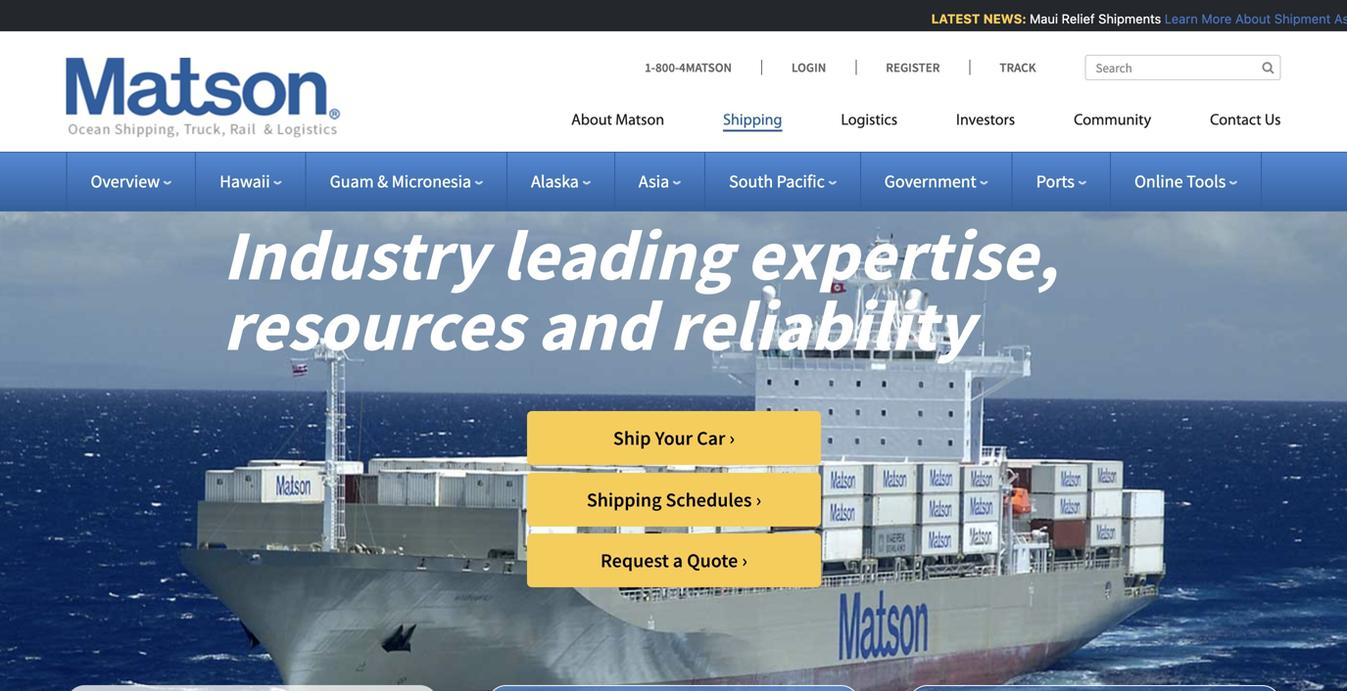 Task type: locate. For each thing, give the bounding box(es) containing it.
0 vertical spatial ›
[[729, 426, 735, 451]]

a
[[673, 549, 683, 573]]

0 vertical spatial shipping
[[723, 113, 782, 129]]

industry
[[223, 210, 487, 299]]

shipping up south
[[723, 113, 782, 129]]

about right more at the right of the page
[[1231, 11, 1267, 26]]

investors link
[[927, 103, 1045, 144]]

2 horizontal spatial ›
[[756, 488, 762, 512]]

shipping for shipping schedules ›
[[587, 488, 662, 512]]

shipping inside top menu navigation
[[723, 113, 782, 129]]

0 horizontal spatial about
[[571, 113, 612, 129]]

latest
[[927, 11, 976, 26]]

track
[[1000, 59, 1036, 75]]

logistics
[[841, 113, 898, 129]]

0 horizontal spatial ›
[[729, 426, 735, 451]]

resources
[[223, 281, 523, 369]]

0 horizontal spatial shipping
[[587, 488, 662, 512]]

Search search field
[[1085, 55, 1281, 80]]

shipping schedules ›
[[587, 488, 762, 512]]

online tools
[[1135, 170, 1226, 193]]

1 horizontal spatial shipping
[[723, 113, 782, 129]]

None search field
[[1085, 55, 1281, 80]]

1 horizontal spatial ›
[[742, 549, 748, 573]]

›
[[729, 426, 735, 451], [756, 488, 762, 512], [742, 549, 748, 573]]

register link
[[856, 59, 969, 75]]

community link
[[1045, 103, 1181, 144]]

› right 'schedules'
[[756, 488, 762, 512]]

about matson
[[571, 113, 664, 129]]

request a quote ›
[[601, 549, 748, 573]]

shipping
[[723, 113, 782, 129], [587, 488, 662, 512]]

learn more about shipment ass link
[[1161, 11, 1347, 26]]

register
[[886, 59, 940, 75]]

and
[[538, 281, 656, 369]]

shipping up request
[[587, 488, 662, 512]]

1 vertical spatial about
[[571, 113, 612, 129]]

guam & micronesia link
[[330, 170, 483, 193]]

ports
[[1036, 170, 1075, 193]]

south
[[729, 170, 773, 193]]

overview
[[91, 170, 160, 193]]

relief
[[1058, 11, 1091, 26]]

ports link
[[1036, 170, 1087, 193]]

news:
[[979, 11, 1022, 26]]

about inside about matson link
[[571, 113, 612, 129]]

search image
[[1262, 61, 1274, 74]]

schedules
[[666, 488, 752, 512]]

south pacific
[[729, 170, 825, 193]]

4matson
[[679, 59, 732, 75]]

› right car
[[729, 426, 735, 451]]

› right quote
[[742, 549, 748, 573]]

matson
[[616, 113, 664, 129]]

0 vertical spatial about
[[1231, 11, 1267, 26]]

shipping schedules › link
[[527, 473, 821, 527]]

1 vertical spatial ›
[[756, 488, 762, 512]]

guam
[[330, 170, 374, 193]]

shipping link
[[694, 103, 812, 144]]

1-800-4matson link
[[645, 59, 761, 75]]

latest news: maui relief shipments learn more about shipment ass
[[927, 11, 1347, 26]]

shipments
[[1094, 11, 1157, 26]]

online
[[1135, 170, 1183, 193]]

1 horizontal spatial about
[[1231, 11, 1267, 26]]

1 vertical spatial shipping
[[587, 488, 662, 512]]

car
[[697, 426, 726, 451]]

learn
[[1161, 11, 1194, 26]]

request
[[601, 549, 669, 573]]

about
[[1231, 11, 1267, 26], [571, 113, 612, 129]]

2 vertical spatial ›
[[742, 549, 748, 573]]

about left matson
[[571, 113, 612, 129]]

asia link
[[639, 170, 681, 193]]

overview link
[[91, 170, 172, 193]]

about matson link
[[571, 103, 694, 144]]

pacific
[[777, 170, 825, 193]]

government link
[[885, 170, 988, 193]]

contact us
[[1210, 113, 1281, 129]]



Task type: vqa. For each thing, say whether or not it's contained in the screenshot.
Container
no



Task type: describe. For each thing, give the bounding box(es) containing it.
tools
[[1187, 170, 1226, 193]]

us
[[1265, 113, 1281, 129]]

industry leading expertise, resources and reliability
[[223, 210, 1059, 369]]

shipping for shipping
[[723, 113, 782, 129]]

login
[[792, 59, 826, 75]]

reliability
[[670, 281, 974, 369]]

shipment
[[1270, 11, 1327, 26]]

quote
[[687, 549, 738, 573]]

blue matson logo with ocean, shipping, truck, rail and logistics written beneath it. image
[[66, 58, 340, 138]]

government
[[885, 170, 977, 193]]

contact
[[1210, 113, 1262, 129]]

ship
[[613, 426, 651, 451]]

micronesia
[[392, 170, 471, 193]]

expertise,
[[746, 210, 1059, 299]]

maui
[[1026, 11, 1054, 26]]

your
[[655, 426, 693, 451]]

online tools link
[[1135, 170, 1238, 193]]

track link
[[969, 59, 1036, 75]]

leading
[[501, 210, 732, 299]]

alaska
[[531, 170, 579, 193]]

&
[[377, 170, 388, 193]]

ship your car › link
[[527, 412, 821, 465]]

800-
[[655, 59, 679, 75]]

› for request a quote ›
[[742, 549, 748, 573]]

ship your car ›
[[613, 426, 735, 451]]

request a quote › link
[[527, 534, 821, 588]]

contact us link
[[1181, 103, 1281, 144]]

hawaii
[[220, 170, 270, 193]]

top menu navigation
[[571, 103, 1281, 144]]

guam & micronesia
[[330, 170, 471, 193]]

more
[[1197, 11, 1228, 26]]

community
[[1074, 113, 1151, 129]]

south pacific link
[[729, 170, 837, 193]]

1-800-4matson
[[645, 59, 732, 75]]

login link
[[761, 59, 856, 75]]

hawaii link
[[220, 170, 282, 193]]

asia
[[639, 170, 669, 193]]

alaska link
[[531, 170, 591, 193]]

ass
[[1330, 11, 1347, 26]]

› for ship your car ›
[[729, 426, 735, 451]]

investors
[[956, 113, 1015, 129]]

1-
[[645, 59, 656, 75]]

logistics link
[[812, 103, 927, 144]]



